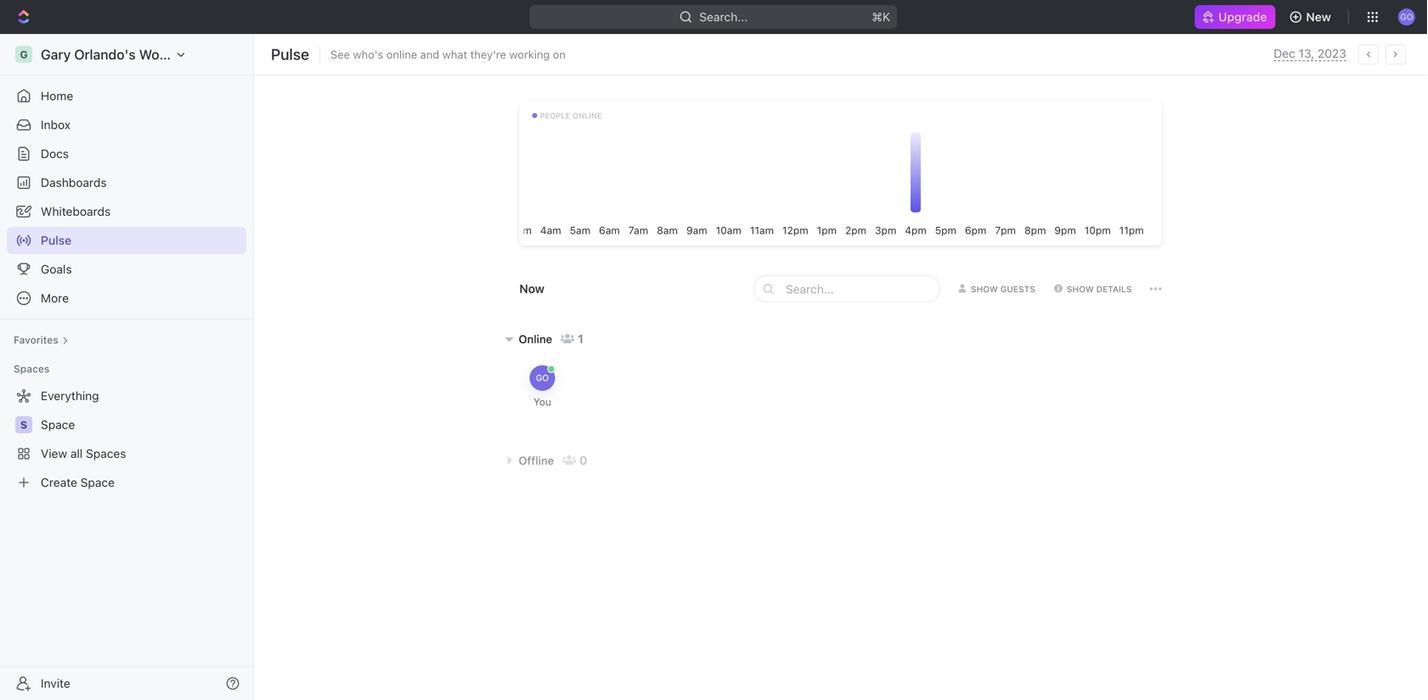 Task type: vqa. For each thing, say whether or not it's contained in the screenshot.
the left Pulse
yes



Task type: describe. For each thing, give the bounding box(es) containing it.
2pm
[[846, 224, 867, 236]]

show guests
[[971, 284, 1036, 294]]

see
[[331, 48, 350, 61]]

docs link
[[7, 140, 246, 167]]

5am
[[570, 224, 591, 236]]

new button
[[1283, 3, 1342, 31]]

3am
[[511, 224, 532, 236]]

Search... text field
[[786, 276, 935, 302]]

gary orlando's workspace
[[41, 46, 210, 62]]

1pm
[[817, 224, 837, 236]]

pulse link
[[7, 227, 246, 254]]

goals link
[[7, 256, 246, 283]]

pulse inside "sidebar" navigation
[[41, 233, 72, 247]]

now
[[520, 282, 545, 296]]

orlando's
[[74, 46, 136, 62]]

people
[[540, 111, 571, 120]]

everything link
[[7, 382, 243, 410]]

11pm
[[1120, 224, 1145, 236]]

whiteboards link
[[7, 198, 246, 225]]

dashboards
[[41, 176, 107, 190]]

s
[[20, 419, 27, 431]]

7am
[[629, 224, 649, 236]]

create space link
[[7, 469, 243, 496]]

5pm
[[936, 224, 957, 236]]

1 horizontal spatial pulse
[[271, 45, 309, 63]]

working
[[510, 48, 550, 61]]

3pm
[[875, 224, 897, 236]]

show for show guests
[[971, 284, 999, 294]]

show details
[[1067, 284, 1133, 294]]

8am
[[657, 224, 678, 236]]

space link
[[41, 411, 243, 439]]

more
[[41, 291, 69, 305]]

see who's online and what they're working on
[[331, 48, 566, 61]]

0 horizontal spatial go
[[536, 373, 549, 383]]

10am
[[716, 224, 742, 236]]

4am
[[541, 224, 562, 236]]

0 vertical spatial online
[[387, 48, 417, 61]]

goals
[[41, 262, 72, 276]]

space, , element
[[15, 416, 32, 433]]

docs
[[41, 147, 69, 161]]

go inside dropdown button
[[1401, 12, 1414, 21]]

0 vertical spatial space
[[41, 418, 75, 432]]

search...
[[700, 10, 748, 24]]

home link
[[7, 82, 246, 110]]

7pm
[[996, 224, 1017, 236]]

create space
[[41, 476, 115, 490]]

10pm
[[1085, 224, 1112, 236]]

new
[[1307, 10, 1332, 24]]

tree inside "sidebar" navigation
[[7, 382, 246, 496]]

upgrade link
[[1195, 5, 1276, 29]]

favorites button
[[7, 330, 75, 350]]



Task type: locate. For each thing, give the bounding box(es) containing it.
dec 13, 2023 button
[[1275, 46, 1347, 61]]

view all spaces link
[[7, 440, 243, 467]]

what
[[443, 48, 468, 61]]

gary
[[41, 46, 71, 62]]

space up view
[[41, 418, 75, 432]]

8pm
[[1025, 224, 1047, 236]]

4am 5am 6am 7am 8am 9am 10am 11am 12pm 1pm 2pm 3pm
[[541, 224, 897, 236]]

0 horizontal spatial pulse
[[41, 233, 72, 247]]

whiteboards
[[41, 204, 111, 218]]

upgrade
[[1219, 10, 1268, 24]]

0 horizontal spatial space
[[41, 418, 75, 432]]

1 horizontal spatial go
[[1401, 12, 1414, 21]]

spaces right "all"
[[86, 447, 126, 461]]

create
[[41, 476, 77, 490]]

inbox
[[41, 118, 71, 132]]

9pm
[[1055, 224, 1077, 236]]

1 horizontal spatial online
[[573, 111, 602, 120]]

6am
[[599, 224, 620, 236]]

online
[[519, 333, 553, 346]]

workspace
[[139, 46, 210, 62]]

go
[[1401, 12, 1414, 21], [536, 373, 549, 383]]

1 horizontal spatial spaces
[[86, 447, 126, 461]]

home
[[41, 89, 73, 103]]

1 vertical spatial online
[[573, 111, 602, 120]]

1
[[578, 332, 584, 346]]

they're
[[471, 48, 507, 61]]

gary orlando's workspace, , element
[[15, 46, 32, 63]]

2023
[[1318, 46, 1347, 60]]

people online
[[540, 111, 602, 120]]

view
[[41, 447, 67, 461]]

0 vertical spatial pulse
[[271, 45, 309, 63]]

you
[[534, 396, 552, 408]]

tree containing everything
[[7, 382, 246, 496]]

1 vertical spatial spaces
[[86, 447, 126, 461]]

pulse up goals
[[41, 233, 72, 247]]

offline
[[519, 454, 554, 467]]

0 horizontal spatial show
[[971, 284, 999, 294]]

pulse left see on the top of page
[[271, 45, 309, 63]]

0 vertical spatial go
[[1401, 12, 1414, 21]]

who's
[[353, 48, 384, 61]]

13,
[[1299, 46, 1315, 60]]

0 horizontal spatial spaces
[[14, 363, 50, 375]]

favorites
[[14, 334, 58, 346]]

tree
[[7, 382, 246, 496]]

online left and
[[387, 48, 417, 61]]

0 horizontal spatial online
[[387, 48, 417, 61]]

1 horizontal spatial show
[[1067, 284, 1095, 294]]

go button
[[1394, 3, 1421, 31]]

and
[[421, 48, 440, 61]]

dec 13, 2023
[[1275, 46, 1347, 60]]

spaces down favorites
[[14, 363, 50, 375]]

details
[[1097, 284, 1133, 294]]

space
[[41, 418, 75, 432], [81, 476, 115, 490]]

more button
[[7, 285, 246, 312]]

0
[[580, 453, 588, 467]]

2 show from the left
[[1067, 284, 1095, 294]]

spaces
[[14, 363, 50, 375], [86, 447, 126, 461]]

1 vertical spatial go
[[536, 373, 549, 383]]

invite
[[41, 677, 70, 691]]

5pm 6pm 7pm 8pm 9pm 10pm 11pm
[[936, 224, 1145, 236]]

1 show from the left
[[971, 284, 999, 294]]

view all spaces
[[41, 447, 126, 461]]

pulse
[[271, 45, 309, 63], [41, 233, 72, 247]]

9am
[[687, 224, 708, 236]]

12pm
[[783, 224, 809, 236]]

11am
[[750, 224, 774, 236]]

6pm
[[966, 224, 987, 236]]

⌘k
[[873, 10, 891, 24]]

show for show details
[[1067, 284, 1095, 294]]

dec
[[1275, 46, 1296, 60]]

on
[[553, 48, 566, 61]]

1 horizontal spatial space
[[81, 476, 115, 490]]

online
[[387, 48, 417, 61], [573, 111, 602, 120]]

everything
[[41, 389, 99, 403]]

inbox link
[[7, 111, 246, 139]]

dashboards link
[[7, 169, 246, 196]]

show left details
[[1067, 284, 1095, 294]]

all
[[70, 447, 83, 461]]

0 vertical spatial spaces
[[14, 363, 50, 375]]

4pm
[[905, 224, 927, 236]]

g
[[20, 48, 28, 60]]

guests
[[1001, 284, 1036, 294]]

space down view all spaces
[[81, 476, 115, 490]]

sidebar navigation
[[0, 34, 258, 700]]

show
[[971, 284, 999, 294], [1067, 284, 1095, 294]]

1 vertical spatial pulse
[[41, 233, 72, 247]]

show left guests
[[971, 284, 999, 294]]

online right people at the top left of the page
[[573, 111, 602, 120]]

1 vertical spatial space
[[81, 476, 115, 490]]



